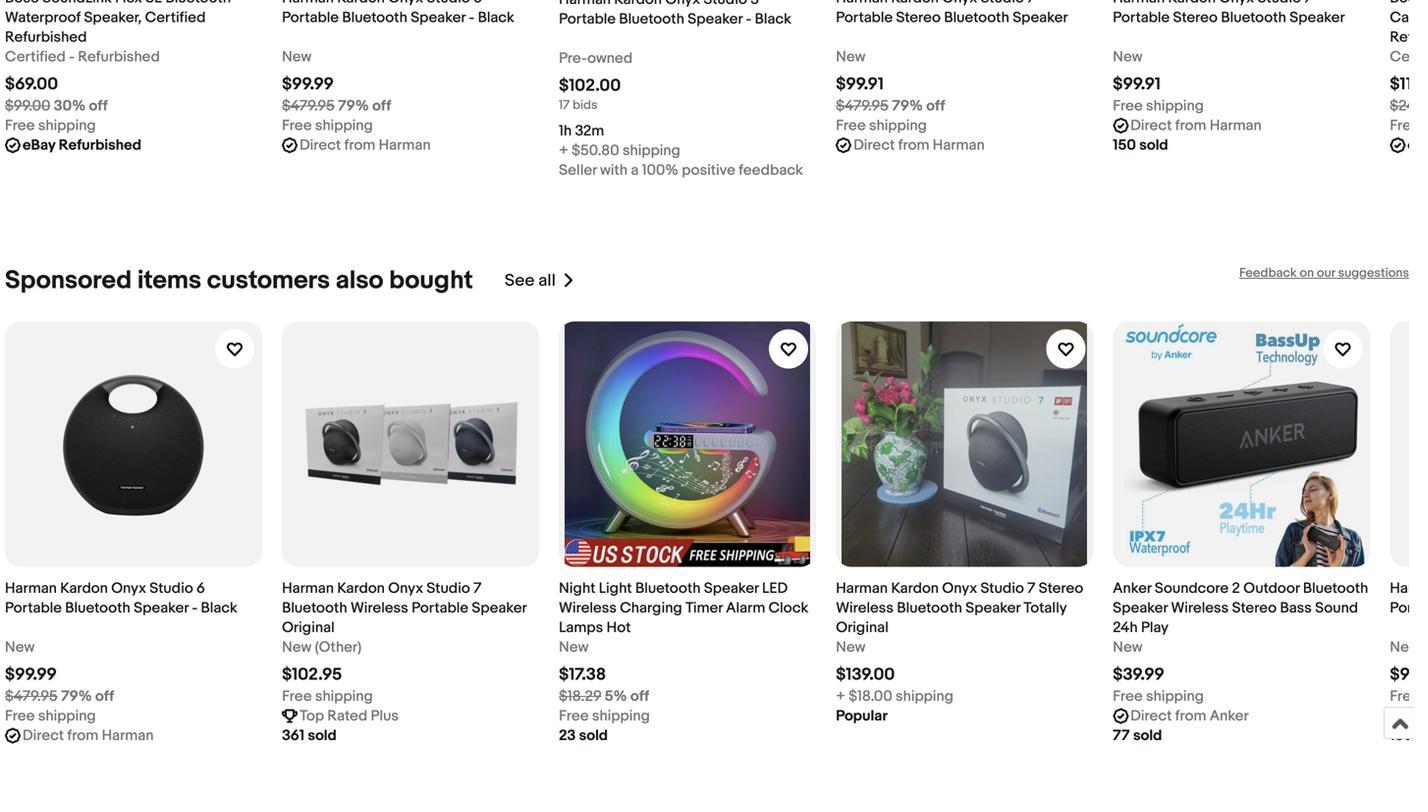 Task type: locate. For each thing, give the bounding box(es) containing it.
2 horizontal spatial $479.95
[[836, 97, 889, 115]]

New text field
[[1113, 47, 1143, 67], [559, 638, 589, 657]]

free text field down $24
[[1390, 116, 1414, 135]]

speaker inside harman kardon onyx studio 7 bluetooth wireless portable speaker original new (other) $102.95 free shipping
[[472, 599, 527, 617]]

150 
[[1390, 727, 1414, 745]]

shipping inside the new $99.91 free shipping
[[1146, 97, 1204, 115]]

Direct from Anker text field
[[1131, 706, 1249, 726]]

1 horizontal spatial $99.99 text field
[[282, 74, 334, 95]]

original up $139.00 text box
[[836, 619, 889, 637]]

new text field for $99.99 text field for the previous price $479.95 79% off text field to the middle
[[282, 47, 312, 67]]

feedback
[[739, 161, 803, 179]]

free inside night light bluetooth speaker led wireless charging timer alarm clock lamps hot new $17.38 $18.29 5% off free shipping 23 sold
[[559, 707, 589, 725]]

harman kardon onyx studio 7 portable stereo bluetooth speaker for new $99.91 $479.95 79% off free shipping
[[836, 0, 1068, 26]]

0 vertical spatial harman kardon onyx studio 6 portable bluetooth speaker - black
[[282, 0, 514, 26]]

sold inside the 150 sold text field
[[1139, 136, 1168, 154]]

onyx for 1h 32m text box
[[665, 0, 700, 8]]

4 wireless from the left
[[1171, 599, 1229, 617]]

New (Other) text field
[[282, 638, 361, 657]]

77 sold text field
[[1113, 726, 1162, 746]]

shipping
[[1146, 97, 1204, 115], [38, 117, 96, 134], [315, 117, 373, 134], [869, 117, 927, 134], [623, 142, 680, 159], [315, 688, 373, 705], [896, 688, 953, 705], [1146, 688, 1204, 705], [38, 707, 96, 725], [592, 707, 650, 725]]

free inside anker soundcore 2 outdoor bluetooth speaker wireless stereo bass sound 24h play new $39.99 free shipping
[[1113, 688, 1143, 705]]

new text field up $99.91 text field
[[1113, 47, 1143, 67]]

stereo up the new $99.91 free shipping
[[1173, 9, 1218, 26]]

sponsored
[[5, 265, 132, 296]]

sold
[[1139, 136, 1168, 154], [308, 727, 337, 745], [579, 727, 608, 745], [1133, 727, 1162, 745]]

sold down $99.91 text field
[[1139, 136, 1168, 154]]

+ inside harman kardon onyx studio 7 stereo wireless bluetooth speaker totally original new $139.00 + $18.00 shipping popular
[[836, 688, 845, 705]]

- inside harman kardon onyx studio 5 portable bluetooth speaker - black
[[746, 10, 751, 28]]

0 horizontal spatial free shipping text field
[[559, 706, 650, 726]]

361
[[282, 727, 304, 745]]

0 horizontal spatial black
[[201, 599, 237, 617]]

positive
[[682, 161, 735, 179]]

$479.95 inside new $99.91 $479.95 79% off free shipping
[[836, 97, 889, 115]]

150 text field
[[1390, 726, 1414, 746]]

harman kardon onyx studio 7 bluetooth wireless portable speaker original new (other) $102.95 free shipping
[[282, 580, 527, 705]]

sold down top
[[308, 727, 337, 745]]

free
[[1113, 97, 1143, 115], [5, 117, 35, 134], [282, 117, 312, 134], [836, 117, 866, 134], [1390, 117, 1414, 134], [282, 688, 312, 705], [1113, 688, 1143, 705], [1390, 688, 1414, 705], [5, 707, 35, 725], [559, 707, 589, 725]]

+ up 'popular' text box
[[836, 688, 845, 705]]

stereo down outdoor
[[1232, 599, 1277, 617]]

from for the right direct from harman text box
[[1175, 117, 1206, 134]]

0 horizontal spatial 79%
[[61, 688, 92, 705]]

outdoor
[[1243, 580, 1300, 597]]

0 vertical spatial direct from harman text field
[[854, 135, 985, 155]]

- for the leftmost the previous price $479.95 79% off text field
[[192, 599, 198, 617]]

stereo up new $99.91 $479.95 79% off free shipping
[[896, 9, 941, 26]]

0 horizontal spatial $479.95
[[5, 688, 58, 705]]

refurbished down speaker,
[[78, 48, 160, 66]]

$119 text field
[[1390, 74, 1414, 95]]

1 vertical spatial +
[[836, 688, 845, 705]]

2 free text field from the top
[[1390, 687, 1414, 706]]

bass
[[1280, 599, 1312, 617]]

Direct from Harman text field
[[854, 135, 985, 155], [23, 726, 154, 746]]

0 horizontal spatial harman kardon onyx studio 7 portable stereo bluetooth speaker
[[836, 0, 1068, 26]]

direct from harman for the right direct from harman text box
[[1131, 117, 1262, 134]]

None text field
[[1408, 135, 1414, 155]]

direct
[[1131, 117, 1172, 134], [300, 136, 341, 154], [854, 136, 895, 154], [1131, 707, 1172, 725], [23, 727, 64, 745]]

stereo up totally
[[1039, 580, 1083, 597]]

$99.91 text field
[[1113, 74, 1161, 95]]

Free shipping text field
[[1113, 96, 1204, 116], [836, 116, 927, 135], [559, 706, 650, 726]]

portable for new text box for $99.99 text field for the previous price $479.95 79% off text field to the middle
[[282, 9, 339, 26]]

1 horizontal spatial original
[[836, 619, 889, 637]]

32m
[[575, 122, 604, 140]]

direct from harman text field for $99.91
[[854, 135, 985, 155]]

0 vertical spatial 6
[[473, 0, 482, 7]]

+ inside pre-owned $102.00 17 bids 1h 32m + $50.80 shipping seller with a 100% positive feedback
[[559, 142, 568, 159]]

see all link
[[505, 265, 575, 296]]

eBay Refurbished text field
[[23, 135, 141, 155]]

previous price $18.29 5% off text field
[[559, 687, 649, 706]]

bos
[[1390, 0, 1414, 7]]

7 inside harman kardon onyx studio 7 stereo wireless bluetooth speaker totally original new $139.00 + $18.00 shipping popular
[[1027, 580, 1035, 597]]

bluetooth inside harman kardon onyx studio 7 bluetooth wireless portable speaker original new (other) $102.95 free shipping
[[282, 599, 347, 617]]

studio inside harman kardon onyx studio 7 stereo wireless bluetooth speaker totally original new $139.00 + $18.00 shipping popular
[[980, 580, 1024, 597]]

kardon for the rightmost the previous price $479.95 79% off text field
[[891, 0, 939, 7]]

0 vertical spatial $99.99 text field
[[282, 74, 334, 95]]

$24
[[1390, 97, 1414, 115]]

stereo
[[896, 9, 941, 26], [1173, 9, 1218, 26], [1039, 580, 1083, 597], [1232, 599, 1277, 617]]

0 horizontal spatial $99.91
[[836, 74, 884, 95]]

79% inside new $99.91 $479.95 79% off free shipping
[[892, 97, 923, 115]]

1 original from the left
[[282, 619, 335, 637]]

bos cer $119 $24 free
[[1390, 0, 1414, 134]]

anker down anker soundcore 2 outdoor bluetooth speaker wireless stereo bass sound 24h play new $39.99 free shipping
[[1210, 707, 1249, 725]]

wireless inside harman kardon onyx studio 7 stereo wireless bluetooth speaker totally original new $139.00 + $18.00 shipping popular
[[836, 599, 894, 617]]

portable for "pre-owned" text field
[[559, 10, 616, 28]]

certified up $69.00 text box
[[5, 48, 66, 66]]

1 horizontal spatial 6
[[473, 0, 482, 7]]

onyx
[[388, 0, 423, 7], [665, 0, 700, 8], [942, 0, 977, 7], [1219, 0, 1254, 7], [111, 580, 146, 597], [388, 580, 423, 597], [942, 580, 977, 597]]

sold inside 361 sold text box
[[308, 727, 337, 745]]

items
[[137, 265, 201, 296]]

Top Rated Plus text field
[[300, 706, 399, 726]]

previous price $99.00 30% off text field
[[5, 96, 108, 116]]

rated
[[327, 707, 367, 725]]

new
[[282, 48, 312, 66], [836, 48, 866, 66], [1113, 48, 1143, 66], [5, 639, 35, 656], [282, 639, 312, 656], [559, 639, 589, 656], [836, 639, 866, 656], [1113, 639, 1143, 656], [1390, 639, 1414, 656]]

a
[[631, 161, 639, 179]]

free inside harman kardon onyx studio 7 bluetooth wireless portable speaker original new (other) $102.95 free shipping
[[282, 688, 312, 705]]

1 vertical spatial free text field
[[1390, 687, 1414, 706]]

1 vertical spatial refurbished
[[78, 48, 160, 66]]

+ $50.80 shipping text field
[[559, 141, 680, 160]]

0 horizontal spatial 150
[[1113, 136, 1136, 154]]

wireless inside anker soundcore 2 outdoor bluetooth speaker wireless stereo bass sound 24h play new $39.99 free shipping
[[1171, 599, 1229, 617]]

$99.91 inside the new $99.91 free shipping
[[1113, 74, 1161, 95]]

anker
[[1113, 580, 1151, 597], [1210, 707, 1249, 725]]

free shipping text field down $99.91 text box
[[836, 116, 927, 135]]

anker inside direct from anker text box
[[1210, 707, 1249, 725]]

from for $99.91's direct from harman text field
[[898, 136, 929, 154]]

2 horizontal spatial free shipping text field
[[1113, 96, 1204, 116]]

0 horizontal spatial direct from harman text field
[[23, 726, 154, 746]]

new inside harman kardon onyx studio 7 stereo wireless bluetooth speaker totally original new $139.00 + $18.00 shipping popular
[[836, 639, 866, 656]]

150 inside text field
[[1113, 136, 1136, 154]]

6
[[473, 0, 482, 7], [196, 580, 205, 597]]

wireless down soundcore
[[1171, 599, 1229, 617]]

$99.99
[[282, 74, 334, 95], [5, 665, 57, 685]]

1 horizontal spatial anker
[[1210, 707, 1249, 725]]

feedback on our suggestions
[[1239, 265, 1409, 281]]

1 vertical spatial certified
[[5, 48, 66, 66]]

direct from harman
[[1131, 117, 1262, 134], [300, 136, 431, 154], [854, 136, 985, 154], [23, 727, 154, 745]]

onyx inside harman kardon onyx studio 7 stereo wireless bluetooth speaker totally original new $139.00 + $18.00 shipping popular
[[942, 580, 977, 597]]

17
[[559, 97, 570, 113]]

150 down $99
[[1390, 727, 1413, 745]]

harman kardon onyx studio 7 portable stereo bluetooth speaker
[[836, 0, 1068, 26], [1113, 0, 1345, 26]]

0 vertical spatial free text field
[[1390, 116, 1414, 135]]

anker inside anker soundcore 2 outdoor bluetooth speaker wireless stereo bass sound 24h play new $39.99 free shipping
[[1113, 580, 1151, 597]]

1 horizontal spatial new $99.99 $479.95 79% off free shipping
[[282, 48, 391, 134]]

0 horizontal spatial anker
[[1113, 580, 1151, 597]]

1 horizontal spatial black
[[478, 9, 514, 26]]

free inside the new $99.91 free shipping
[[1113, 97, 1143, 115]]

1 horizontal spatial +
[[836, 688, 845, 705]]

kardon inside harman kardon onyx studio 7 bluetooth wireless portable speaker original new (other) $102.95 free shipping
[[337, 580, 385, 597]]

New text field
[[282, 47, 312, 67], [836, 47, 866, 67], [5, 638, 35, 657], [836, 638, 866, 657], [1113, 638, 1143, 657], [1390, 638, 1414, 657]]

bose
[[5, 0, 39, 7]]

from inside text box
[[1175, 707, 1206, 725]]

stereo inside anker soundcore 2 outdoor bluetooth speaker wireless stereo bass sound 24h play new $39.99 free shipping
[[1232, 599, 1277, 617]]

0 vertical spatial +
[[559, 142, 568, 159]]

1 vertical spatial anker
[[1210, 707, 1249, 725]]

361 sold
[[282, 727, 337, 745]]

1 $99.91 from the left
[[836, 74, 884, 95]]

1 horizontal spatial harman kardon onyx studio 6 portable bluetooth speaker - black
[[282, 0, 514, 26]]

free shipping text field for 'ebay refurbished' text box at the left of the page
[[5, 116, 96, 135]]

Direct from Harman text field
[[1131, 116, 1262, 135], [300, 135, 431, 155]]

timer
[[685, 599, 723, 617]]

0 horizontal spatial original
[[282, 619, 335, 637]]

kardon for the previous price $479.95 79% off text field to the middle
[[337, 0, 385, 7]]

harm
[[1390, 580, 1414, 617]]

kardon for the leftmost the previous price $479.95 79% off text field
[[60, 580, 108, 597]]

1 horizontal spatial 150
[[1390, 727, 1413, 745]]

$99.91 inside new $99.91 $479.95 79% off free shipping
[[836, 74, 884, 95]]

1 vertical spatial $99.99 text field
[[5, 665, 57, 685]]

0 vertical spatial new $99.99 $479.95 79% off free shipping
[[282, 48, 391, 134]]

anker up 24h
[[1113, 580, 1151, 597]]

direct from harman for leftmost direct from harman text box
[[300, 136, 431, 154]]

1 vertical spatial direct from harman text field
[[23, 726, 154, 746]]

wireless up $139.00
[[836, 599, 894, 617]]

sold inside 77 sold text box
[[1133, 727, 1162, 745]]

new text field down lamps
[[559, 638, 589, 657]]

new inside new $99.91 $479.95 79% off free shipping
[[836, 48, 866, 66]]

1 vertical spatial 150
[[1390, 727, 1413, 745]]

seller
[[559, 161, 597, 179]]

0 vertical spatial anker
[[1113, 580, 1151, 597]]

portable for new text box for $99.91 text box
[[836, 9, 893, 26]]

2 wireless from the left
[[559, 599, 617, 617]]

sold for $39.99
[[1133, 727, 1162, 745]]

studio inside harman kardon onyx studio 7 bluetooth wireless portable speaker original new (other) $102.95 free shipping
[[427, 580, 470, 597]]

$99.91 for new $99.91 $479.95 79% off free shipping
[[836, 74, 884, 95]]

direct from harman for $99.91's direct from harman text field
[[854, 136, 985, 154]]

new text field for $99.91 text box
[[836, 47, 866, 67]]

0 vertical spatial 150
[[1113, 136, 1136, 154]]

wireless up lamps
[[559, 599, 617, 617]]

0 horizontal spatial certified
[[5, 48, 66, 66]]

free shipping text field down $99.91 text field
[[1113, 96, 1204, 116]]

0 horizontal spatial $99.99
[[5, 665, 57, 685]]

$99.91 text field
[[836, 74, 884, 95]]

Free shipping text field
[[5, 116, 96, 135], [282, 116, 373, 135], [282, 687, 373, 706], [1113, 687, 1204, 706], [5, 706, 96, 726]]

30%
[[54, 97, 86, 115]]

cer
[[1390, 48, 1414, 66]]

150 inside text field
[[1390, 727, 1413, 745]]

0 horizontal spatial new $99.99 $479.95 79% off free shipping
[[5, 639, 114, 725]]

2 harman kardon onyx studio 7 portable stereo bluetooth speaker from the left
[[1113, 0, 1345, 26]]

1 vertical spatial $99.99
[[5, 665, 57, 685]]

direct from harman text field for $99.99
[[23, 726, 154, 746]]

previous price $479.95 79% off text field
[[282, 96, 391, 116], [836, 96, 945, 116], [5, 687, 114, 706]]

bose soundlink flex se bluetooth waterproof speaker, certified refurbished certified - refurbished $69.00 $99.00 30% off free shipping
[[5, 0, 231, 134]]

+
[[559, 142, 568, 159], [836, 688, 845, 705]]

onyx inside harman kardon onyx studio 5 portable bluetooth speaker - black
[[665, 0, 700, 8]]

1 harman kardon onyx studio 7 portable stereo bluetooth speaker from the left
[[836, 0, 1068, 26]]

refurbished down 30%
[[59, 136, 141, 154]]

0 horizontal spatial new text field
[[559, 638, 589, 657]]

$99.91
[[836, 74, 884, 95], [1113, 74, 1161, 95]]

bids
[[573, 97, 598, 113]]

$139.00 text field
[[836, 665, 895, 685]]

0 horizontal spatial +
[[559, 142, 568, 159]]

7 inside harman kardon onyx studio 7 bluetooth wireless portable speaker original new (other) $102.95 free shipping
[[473, 580, 481, 597]]

0 horizontal spatial $99.99 text field
[[5, 665, 57, 685]]

0 horizontal spatial harman kardon onyx studio 6 portable bluetooth speaker - black
[[5, 580, 237, 617]]

-
[[469, 9, 474, 26], [746, 10, 751, 28], [69, 48, 75, 66], [192, 599, 198, 617]]

wireless inside harman kardon onyx studio 7 bluetooth wireless portable speaker original new (other) $102.95 free shipping
[[351, 599, 408, 617]]

play
[[1141, 619, 1169, 637]]

speaker,
[[84, 9, 142, 26]]

see all
[[505, 270, 556, 291]]

None text field
[[1408, 706, 1414, 726]]

1 horizontal spatial free shipping text field
[[836, 116, 927, 135]]

shipping inside pre-owned $102.00 17 bids 1h 32m + $50.80 shipping seller with a 100% positive feedback
[[623, 142, 680, 159]]

$99.00
[[5, 97, 50, 115]]

clock
[[769, 599, 809, 617]]

2 horizontal spatial black
[[755, 10, 791, 28]]

0 vertical spatial $99.99
[[282, 74, 334, 95]]

shipping inside anker soundcore 2 outdoor bluetooth speaker wireless stereo bass sound 24h play new $39.99 free shipping
[[1146, 688, 1204, 705]]

totally
[[1024, 599, 1067, 617]]

off inside new $99.91 $479.95 79% off free shipping
[[926, 97, 945, 115]]

150 for $99
[[1390, 727, 1413, 745]]

1 wireless from the left
[[351, 599, 408, 617]]

1 horizontal spatial certified
[[145, 9, 206, 26]]

1 vertical spatial new text field
[[559, 638, 589, 657]]

off inside bose soundlink flex se bluetooth waterproof speaker, certified refurbished certified - refurbished $69.00 $99.00 30% off free shipping
[[89, 97, 108, 115]]

$69.00 text field
[[5, 74, 58, 95]]

kardon for right free shipping text field
[[1168, 0, 1216, 7]]

0 horizontal spatial previous price $479.95 79% off text field
[[5, 687, 114, 706]]

harman kardon onyx studio 7 stereo wireless bluetooth speaker totally original new $139.00 + $18.00 shipping popular
[[836, 580, 1083, 725]]

sold for $102.95
[[308, 727, 337, 745]]

2 $99.91 from the left
[[1113, 74, 1161, 95]]

79%
[[338, 97, 369, 115], [892, 97, 923, 115], [61, 688, 92, 705]]

onyx for the rightmost the previous price $479.95 79% off text field
[[942, 0, 977, 7]]

kardon inside harman kardon onyx studio 5 portable bluetooth speaker - black
[[614, 0, 662, 8]]

See all text field
[[505, 270, 556, 291]]

free shipping text field down 5%
[[559, 706, 650, 726]]

1 horizontal spatial $99.99
[[282, 74, 334, 95]]

onyx for right free shipping text field
[[1219, 0, 1254, 7]]

portable
[[282, 9, 339, 26], [836, 9, 893, 26], [1113, 9, 1170, 26], [559, 10, 616, 28], [5, 599, 62, 617], [412, 599, 468, 617]]

Popular text field
[[836, 706, 888, 726]]

wireless
[[351, 599, 408, 617], [559, 599, 617, 617], [836, 599, 894, 617], [1171, 599, 1229, 617]]

sold right 77
[[1133, 727, 1162, 745]]

$119
[[1390, 74, 1414, 95]]

original up 'new (other)' text field
[[282, 619, 335, 637]]

refurbished
[[5, 28, 87, 46], [78, 48, 160, 66], [59, 136, 141, 154]]

1 horizontal spatial new text field
[[1113, 47, 1143, 67]]

2 original from the left
[[836, 619, 889, 637]]

shipping inside harman kardon onyx studio 7 stereo wireless bluetooth speaker totally original new $139.00 + $18.00 shipping popular
[[896, 688, 953, 705]]

top rated plus
[[300, 707, 399, 725]]

150
[[1113, 136, 1136, 154], [1390, 727, 1413, 745]]

free text field down $99 text box
[[1390, 687, 1414, 706]]

1 vertical spatial 6
[[196, 580, 205, 597]]

direct inside text box
[[1131, 707, 1172, 725]]

refurbished down waterproof
[[5, 28, 87, 46]]

1 horizontal spatial $479.95
[[282, 97, 335, 115]]

2 horizontal spatial 79%
[[892, 97, 923, 115]]

150 down $99.91 text field
[[1113, 136, 1136, 154]]

portable inside harman kardon onyx studio 7 bluetooth wireless portable speaker original new (other) $102.95 free shipping
[[412, 599, 468, 617]]

150 for $99.91
[[1113, 136, 1136, 154]]

1 horizontal spatial direct from harman text field
[[854, 135, 985, 155]]

2 vertical spatial refurbished
[[59, 136, 141, 154]]

+ down 1h
[[559, 142, 568, 159]]

owned
[[587, 49, 633, 67]]

new text field for $99.91
[[1113, 47, 1143, 67]]

$99.99 text field for the leftmost the previous price $479.95 79% off text field
[[5, 665, 57, 685]]

1 horizontal spatial $99.91
[[1113, 74, 1161, 95]]

Free text field
[[1390, 116, 1414, 135], [1390, 687, 1414, 706]]

new $99.99 $479.95 79% off free shipping
[[282, 48, 391, 134], [5, 639, 114, 725]]

1 vertical spatial harman kardon onyx studio 6 portable bluetooth speaker - black
[[5, 580, 237, 617]]

portable inside harman kardon onyx studio 5 portable bluetooth speaker - black
[[559, 10, 616, 28]]

speaker inside harman kardon onyx studio 7 stereo wireless bluetooth speaker totally original new $139.00 + $18.00 shipping popular
[[966, 599, 1020, 617]]

certified down the se
[[145, 9, 206, 26]]

black inside harman kardon onyx studio 5 portable bluetooth speaker - black
[[755, 10, 791, 28]]

speaker inside anker soundcore 2 outdoor bluetooth speaker wireless stereo bass sound 24h play new $39.99 free shipping
[[1113, 599, 1168, 617]]

0 vertical spatial new text field
[[1113, 47, 1143, 67]]

wireless up the (other)
[[351, 599, 408, 617]]

wireless for $102.95
[[351, 599, 408, 617]]

$479.95
[[282, 97, 335, 115], [836, 97, 889, 115], [5, 688, 58, 705]]

wireless for $139.00
[[836, 599, 894, 617]]

sold right 23
[[579, 727, 608, 745]]

$39.99 text field
[[1113, 665, 1164, 685]]

1 horizontal spatial 79%
[[338, 97, 369, 115]]

0 horizontal spatial direct from harman text field
[[300, 135, 431, 155]]

$99.99 text field
[[282, 74, 334, 95], [5, 665, 57, 685]]

Pre-owned text field
[[559, 48, 633, 68]]

$479.95 for $99.91 text box
[[836, 97, 889, 115]]

off
[[89, 97, 108, 115], [372, 97, 391, 115], [926, 97, 945, 115], [95, 688, 114, 705], [630, 688, 649, 705]]

kardon
[[337, 0, 385, 7], [614, 0, 662, 8], [891, 0, 939, 7], [1168, 0, 1216, 7], [60, 580, 108, 597], [337, 580, 385, 597], [891, 580, 939, 597]]

previous price $249.00 52% off text field
[[1390, 96, 1414, 116]]

new text field for $139.00 text box
[[836, 638, 866, 657]]

on
[[1300, 265, 1314, 281]]

se
[[145, 0, 162, 7]]

3 wireless from the left
[[836, 599, 894, 617]]

1 horizontal spatial harman kardon onyx studio 7 portable stereo bluetooth speaker
[[1113, 0, 1345, 26]]



Task type: describe. For each thing, give the bounding box(es) containing it.
pre-owned $102.00 17 bids 1h 32m + $50.80 shipping seller with a 100% positive feedback
[[559, 49, 803, 179]]

customers
[[207, 265, 330, 296]]

79% for $99.99's direct from harman text field's free shipping text box
[[61, 688, 92, 705]]

$18.00
[[849, 688, 892, 705]]

0 horizontal spatial 6
[[196, 580, 205, 597]]

onyx for the previous price $479.95 79% off text field to the middle
[[388, 0, 423, 7]]

direct from anker
[[1131, 707, 1249, 725]]

speaker inside harman kardon onyx studio 5 portable bluetooth speaker - black
[[688, 10, 742, 28]]

shipping inside harman kardon onyx studio 7 bluetooth wireless portable speaker original new (other) $102.95 free shipping
[[315, 688, 373, 705]]

ebay refurbished
[[23, 136, 141, 154]]

$99
[[1390, 665, 1414, 685]]

$139.00
[[836, 665, 895, 685]]

$99.99 text field for the previous price $479.95 79% off text field to the middle
[[282, 74, 334, 95]]

harman inside harman kardon onyx studio 7 stereo wireless bluetooth speaker totally original new $139.00 + $18.00 shipping popular
[[836, 580, 888, 597]]

$102.00
[[559, 75, 621, 96]]

free shipping text field for light
[[559, 706, 650, 726]]

also
[[336, 265, 383, 296]]

led
[[762, 580, 788, 597]]

lamps
[[559, 619, 603, 637]]

361 sold text field
[[282, 726, 337, 746]]

free inside new $99.91 $479.95 79% off free shipping
[[836, 117, 866, 134]]

night
[[559, 580, 595, 597]]

- for the previous price $479.95 79% off text field to the middle
[[469, 9, 474, 26]]

light
[[599, 580, 632, 597]]

shipping inside night light bluetooth speaker led wireless charging timer alarm clock lamps hot new $17.38 $18.29 5% off free shipping 23 sold
[[592, 707, 650, 725]]

new inside harman kardon onyx studio 7 bluetooth wireless portable speaker original new (other) $102.95 free shipping
[[282, 639, 312, 656]]

alarm
[[726, 599, 765, 617]]

+ $18.00 shipping text field
[[836, 687, 953, 706]]

our
[[1317, 265, 1335, 281]]

refurbished inside 'ebay refurbished' text box
[[59, 136, 141, 154]]

shipping inside bose soundlink flex se bluetooth waterproof speaker, certified refurbished certified - refurbished $69.00 $99.00 30% off free shipping
[[38, 117, 96, 134]]

$102.95
[[282, 665, 342, 685]]

shipping inside new $99.91 $479.95 79% off free shipping
[[869, 117, 927, 134]]

Cer text field
[[1390, 47, 1414, 67]]

$39.99
[[1113, 665, 1164, 685]]

100%
[[642, 161, 678, 179]]

1 horizontal spatial direct from harman text field
[[1131, 116, 1262, 135]]

5%
[[605, 688, 627, 705]]

24h
[[1113, 619, 1138, 637]]

Seller with a 100% positive feedback text field
[[559, 160, 803, 180]]

1h
[[559, 122, 572, 140]]

5
[[750, 0, 759, 8]]

$18.29
[[559, 688, 601, 705]]

harman inside harman kardon onyx studio 5 portable bluetooth speaker - black
[[559, 0, 611, 8]]

Certified - Refurbished text field
[[5, 47, 160, 67]]

17 bids text field
[[559, 97, 598, 113]]

$99.91 for new $99.91 free shipping
[[1113, 74, 1161, 95]]

onyx inside harman kardon onyx studio 7 bluetooth wireless portable speaker original new (other) $102.95 free shipping
[[388, 580, 423, 597]]

new $99.91 free shipping
[[1113, 48, 1204, 115]]

from for direct from anker text box
[[1175, 707, 1206, 725]]

original inside harman kardon onyx studio 7 stereo wireless bluetooth speaker totally original new $139.00 + $18.00 shipping popular
[[836, 619, 889, 637]]

bluetooth inside night light bluetooth speaker led wireless charging timer alarm clock lamps hot new $17.38 $18.29 5% off free shipping 23 sold
[[635, 580, 701, 597]]

79% for $99.91 free shipping text field
[[892, 97, 923, 115]]

hot
[[606, 619, 631, 637]]

charging
[[620, 599, 682, 617]]

popular
[[836, 707, 888, 725]]

plus
[[371, 707, 399, 725]]

wireless for new
[[1171, 599, 1229, 617]]

wireless inside night light bluetooth speaker led wireless charging timer alarm clock lamps hot new $17.38 $18.29 5% off free shipping 23 sold
[[559, 599, 617, 617]]

onyx for the leftmost the previous price $479.95 79% off text field
[[111, 580, 146, 597]]

0 vertical spatial refurbished
[[5, 28, 87, 46]]

1 vertical spatial new $99.99 $479.95 79% off free shipping
[[5, 639, 114, 725]]

bought
[[389, 265, 473, 296]]

- for 1h 32m text box
[[746, 10, 751, 28]]

1h 32m text field
[[559, 121, 604, 141]]

suggestions
[[1338, 265, 1409, 281]]

bluetooth inside harman kardon onyx studio 7 stereo wireless bluetooth speaker totally original new $139.00 + $18.00 shipping popular
[[897, 599, 962, 617]]

$99 text field
[[1390, 665, 1414, 685]]

original inside harman kardon onyx studio 7 bluetooth wireless portable speaker original new (other) $102.95 free shipping
[[282, 619, 335, 637]]

$69.00
[[5, 74, 58, 95]]

from for $99.99's direct from harman text field
[[67, 727, 98, 745]]

bluetooth inside anker soundcore 2 outdoor bluetooth speaker wireless stereo bass sound 24h play new $39.99 free shipping
[[1303, 580, 1368, 597]]

new text field for $99.99 text field related to the leftmost the previous price $479.95 79% off text field
[[5, 638, 35, 657]]

night light bluetooth speaker led wireless charging timer alarm clock lamps hot new $17.38 $18.29 5% off free shipping 23 sold
[[559, 580, 809, 745]]

$479.95 for $99.99 text field related to the leftmost the previous price $479.95 79% off text field
[[5, 688, 58, 705]]

sold inside night light bluetooth speaker led wireless charging timer alarm clock lamps hot new $17.38 $18.29 5% off free shipping 23 sold
[[579, 727, 608, 745]]

see
[[505, 270, 535, 291]]

harman kardon onyx studio 5 portable bluetooth speaker - black
[[559, 0, 791, 28]]

bluetooth inside harman kardon onyx studio 5 portable bluetooth speaker - black
[[619, 10, 684, 28]]

0 vertical spatial certified
[[145, 9, 206, 26]]

$17.38
[[559, 665, 606, 685]]

new text field for $39.99 text box
[[1113, 638, 1143, 657]]

new inside night light bluetooth speaker led wireless charging timer alarm clock lamps hot new $17.38 $18.29 5% off free shipping 23 sold
[[559, 639, 589, 656]]

$479.95 for $99.99 text field for the previous price $479.95 79% off text field to the middle
[[282, 97, 335, 115]]

anker soundcore 2 outdoor bluetooth speaker wireless stereo bass sound 24h play new $39.99 free shipping
[[1113, 580, 1368, 705]]

top
[[300, 707, 324, 725]]

$102.00 text field
[[559, 75, 621, 96]]

speaker inside night light bluetooth speaker led wireless charging timer alarm clock lamps hot new $17.38 $18.29 5% off free shipping 23 sold
[[704, 580, 759, 597]]

new text field for $99 text box
[[1390, 638, 1414, 657]]

feedback on our suggestions link
[[1239, 265, 1409, 281]]

sound
[[1315, 599, 1358, 617]]

77 sold
[[1113, 727, 1162, 745]]

$17.38 text field
[[559, 665, 606, 685]]

portable for $99.99 text field related to the leftmost the previous price $479.95 79% off text field's new text box
[[5, 599, 62, 617]]

harman kardon onyx studio 7 portable stereo bluetooth speaker for new $99.91 free shipping
[[1113, 0, 1345, 26]]

stereo inside harman kardon onyx studio 7 stereo wireless bluetooth speaker totally original new $139.00 + $18.00 shipping popular
[[1039, 580, 1083, 597]]

kardon inside harman kardon onyx studio 7 stereo wireless bluetooth speaker totally original new $139.00 + $18.00 shipping popular
[[891, 580, 939, 597]]

23
[[559, 727, 576, 745]]

new text field for $17.38
[[559, 638, 589, 657]]

150 sold
[[1113, 136, 1168, 154]]

1 free text field from the top
[[1390, 116, 1414, 135]]

sold for $99.91
[[1139, 136, 1168, 154]]

sponsored items customers also bought
[[5, 265, 473, 296]]

new $99 free
[[1390, 639, 1414, 705]]

(other)
[[315, 639, 361, 656]]

flex
[[115, 0, 142, 7]]

portable for $99.91 new text field
[[1113, 9, 1170, 26]]

from for leftmost direct from harman text box
[[344, 136, 375, 154]]

new $99.91 $479.95 79% off free shipping
[[836, 48, 945, 134]]

bluetooth inside bose soundlink flex se bluetooth waterproof speaker, certified refurbished certified - refurbished $69.00 $99.00 30% off free shipping
[[166, 0, 231, 7]]

feedback
[[1239, 265, 1297, 281]]

waterproof
[[5, 9, 81, 26]]

23 sold text field
[[559, 726, 608, 746]]

- inside bose soundlink flex se bluetooth waterproof speaker, certified refurbished certified - refurbished $69.00 $99.00 30% off free shipping
[[69, 48, 75, 66]]

2 horizontal spatial previous price $479.95 79% off text field
[[836, 96, 945, 116]]

new inside the new $99.91 free shipping
[[1113, 48, 1143, 66]]

off inside night light bluetooth speaker led wireless charging timer alarm clock lamps hot new $17.38 $18.29 5% off free shipping 23 sold
[[630, 688, 649, 705]]

kardon for 1h 32m text box
[[614, 0, 662, 8]]

150 sold text field
[[1113, 135, 1168, 155]]

79% for free shipping text box associated with leftmost direct from harman text box
[[338, 97, 369, 115]]

pre-
[[559, 49, 587, 67]]

soundlink
[[42, 0, 112, 7]]

direct from harman for $99.99's direct from harman text field
[[23, 727, 154, 745]]

free shipping text field for $99.91
[[836, 116, 927, 135]]

1 horizontal spatial previous price $479.95 79% off text field
[[282, 96, 391, 116]]

77
[[1113, 727, 1130, 745]]

new inside anker soundcore 2 outdoor bluetooth speaker wireless stereo bass sound 24h play new $39.99 free shipping
[[1113, 639, 1143, 656]]

2
[[1232, 580, 1240, 597]]

free inside bose soundlink flex se bluetooth waterproof speaker, certified refurbished certified - refurbished $69.00 $99.00 30% off free shipping
[[5, 117, 35, 134]]

studio inside harman kardon onyx studio 5 portable bluetooth speaker - black
[[703, 0, 747, 8]]

soundcore
[[1155, 580, 1229, 597]]

free shipping text field for $99.99's direct from harman text field
[[5, 706, 96, 726]]

with
[[600, 161, 628, 179]]

all
[[538, 270, 556, 291]]

harman inside harman kardon onyx studio 7 bluetooth wireless portable speaker original new (other) $102.95 free shipping
[[282, 580, 334, 597]]

$102.95 text field
[[282, 665, 342, 685]]

free shipping text field for leftmost direct from harman text box
[[282, 116, 373, 135]]

ebay
[[23, 136, 55, 154]]

$50.80
[[572, 142, 619, 159]]



Task type: vqa. For each thing, say whether or not it's contained in the screenshot.
New text box to the right
yes



